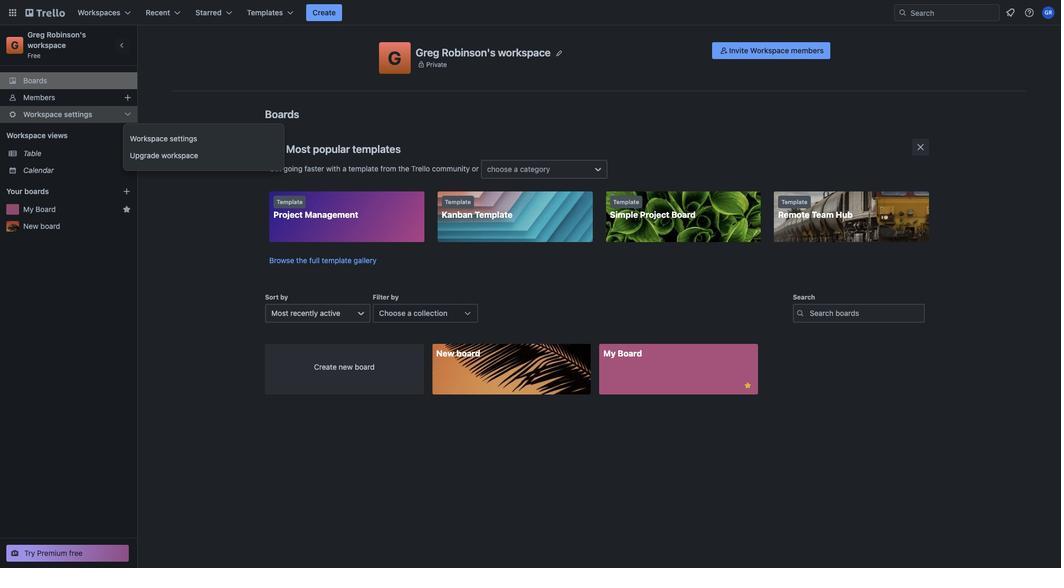 Task type: describe. For each thing, give the bounding box(es) containing it.
get going faster with a template from the trello community or
[[269, 164, 481, 173]]

2 horizontal spatial board
[[457, 349, 481, 359]]

1 vertical spatial my board
[[604, 349, 642, 359]]

1 horizontal spatial my
[[604, 349, 616, 359]]

your
[[6, 187, 22, 196]]

by for sort by
[[280, 294, 288, 302]]

new
[[339, 363, 353, 372]]

my inside button
[[23, 205, 34, 214]]

workspace settings inside dropdown button
[[23, 110, 92, 119]]

choose a collection
[[379, 309, 448, 318]]

gallery
[[354, 256, 377, 265]]

try
[[24, 549, 35, 558]]

upgrade
[[130, 151, 160, 160]]

g link
[[6, 37, 23, 54]]

workspace for greg robinson's workspace
[[498, 46, 551, 58]]

workspace up table
[[6, 131, 46, 140]]

click to unstar this board. it will be removed from your starred list. image
[[743, 381, 753, 391]]

sort by
[[265, 294, 288, 302]]

workspace settings button
[[0, 106, 137, 123]]

try premium free
[[24, 549, 83, 558]]

or
[[472, 164, 479, 173]]

choose a collection button
[[373, 304, 479, 323]]

choose a category
[[487, 165, 550, 174]]

category
[[520, 165, 550, 174]]

workspace navigation collapse icon image
[[115, 38, 130, 53]]

template for simple
[[613, 199, 640, 205]]

a for choose a category
[[514, 165, 518, 174]]

free
[[69, 549, 83, 558]]

1 horizontal spatial new board
[[437, 349, 481, 359]]

1 vertical spatial boards
[[265, 108, 299, 120]]

premium
[[37, 549, 67, 558]]

greg robinson (gregrobinson96) image
[[1043, 6, 1055, 19]]

back to home image
[[25, 4, 65, 21]]

starred icon image
[[123, 205, 131, 214]]

active
[[320, 309, 340, 318]]

trello
[[412, 164, 430, 173]]

calendar
[[23, 166, 54, 175]]

popular
[[313, 143, 350, 155]]

views
[[48, 131, 68, 140]]

greg for greg robinson's workspace free
[[27, 30, 45, 39]]

workspace inside invite workspace members "button"
[[751, 46, 789, 55]]

invite workspace members button
[[713, 42, 831, 59]]

recent button
[[139, 4, 187, 21]]

template for project
[[277, 199, 303, 205]]

primary element
[[0, 0, 1062, 25]]

most for most popular templates
[[286, 143, 311, 155]]

invite workspace members
[[730, 46, 824, 55]]

0 horizontal spatial new board
[[23, 222, 60, 231]]

workspace for greg robinson's workspace free
[[27, 41, 66, 50]]

1 horizontal spatial board
[[618, 349, 642, 359]]

robinson's for greg robinson's workspace free
[[47, 30, 86, 39]]

search image
[[899, 8, 907, 17]]

open information menu image
[[1025, 7, 1035, 18]]

upgrade workspace link
[[124, 147, 297, 164]]

template remote team hub
[[779, 199, 853, 220]]

templates button
[[241, 4, 300, 21]]

board inside button
[[36, 205, 56, 214]]

most for most recently active
[[271, 309, 289, 318]]

most popular templates
[[286, 143, 401, 155]]

browse the full template gallery
[[269, 256, 377, 265]]

my board inside button
[[23, 205, 56, 214]]

create for create
[[313, 8, 336, 17]]

from
[[381, 164, 396, 173]]

workspaces button
[[71, 4, 137, 21]]

calendar link
[[23, 165, 131, 176]]

create button
[[306, 4, 342, 21]]

robinson's for greg robinson's workspace
[[442, 46, 496, 58]]

a for choose a collection
[[408, 309, 412, 318]]

workspaces
[[78, 8, 120, 17]]

1 vertical spatial template
[[322, 256, 352, 265]]

my board button
[[23, 204, 118, 215]]

board inside template simple project board
[[672, 210, 696, 220]]

simple
[[610, 210, 638, 220]]

greg robinson's workspace
[[416, 46, 551, 58]]

0 horizontal spatial new board link
[[23, 221, 131, 232]]

upgrade workspace
[[130, 151, 198, 160]]

get
[[269, 164, 282, 173]]

1 horizontal spatial board
[[355, 363, 375, 372]]

workspace views
[[6, 131, 68, 140]]

sort
[[265, 294, 279, 302]]

0 notifications image
[[1005, 6, 1017, 19]]

workspace inside workspace settings link
[[130, 134, 168, 143]]

choose
[[379, 309, 406, 318]]

by for filter by
[[391, 294, 399, 302]]

template project management
[[274, 199, 359, 220]]



Task type: locate. For each thing, give the bounding box(es) containing it.
greg up free
[[27, 30, 45, 39]]

workspace down members
[[23, 110, 62, 119]]

try premium free button
[[6, 546, 129, 563]]

most down sort by
[[271, 309, 289, 318]]

by
[[280, 294, 288, 302], [391, 294, 399, 302]]

0 vertical spatial boards
[[23, 76, 47, 85]]

recent
[[146, 8, 170, 17]]

1 horizontal spatial new board link
[[432, 344, 591, 395]]

g left private
[[388, 47, 402, 69]]

template up simple
[[613, 199, 640, 205]]

template simple project board
[[610, 199, 696, 220]]

your boards with 2 items element
[[6, 185, 107, 198]]

1 by from the left
[[280, 294, 288, 302]]

0 vertical spatial the
[[398, 164, 410, 173]]

greg
[[27, 30, 45, 39], [416, 46, 440, 58]]

0 vertical spatial new board link
[[23, 221, 131, 232]]

0 horizontal spatial robinson's
[[47, 30, 86, 39]]

choose
[[487, 165, 512, 174]]

search
[[793, 294, 816, 302]]

2 vertical spatial board
[[355, 363, 375, 372]]

1 horizontal spatial boards
[[265, 108, 299, 120]]

1 vertical spatial board
[[457, 349, 481, 359]]

greg up private
[[416, 46, 440, 58]]

2 horizontal spatial board
[[672, 210, 696, 220]]

browse the full template gallery link
[[269, 256, 377, 265]]

0 horizontal spatial greg
[[27, 30, 45, 39]]

1 vertical spatial create
[[314, 363, 337, 372]]

create inside button
[[313, 8, 336, 17]]

templates
[[353, 143, 401, 155]]

0 vertical spatial workspace settings
[[23, 110, 92, 119]]

management
[[305, 210, 359, 220]]

0 horizontal spatial new
[[23, 222, 38, 231]]

settings down members "link"
[[64, 110, 92, 119]]

1 vertical spatial the
[[296, 256, 307, 265]]

1 horizontal spatial project
[[640, 210, 670, 220]]

the
[[398, 164, 410, 173], [296, 256, 307, 265]]

1 horizontal spatial settings
[[170, 134, 197, 143]]

0 vertical spatial board
[[40, 222, 60, 231]]

greg robinson's workspace link
[[27, 30, 88, 50]]

board
[[40, 222, 60, 231], [457, 349, 481, 359], [355, 363, 375, 372]]

workspace up upgrade
[[130, 134, 168, 143]]

hub
[[836, 210, 853, 220]]

g inside g button
[[388, 47, 402, 69]]

your boards
[[6, 187, 49, 196]]

0 horizontal spatial by
[[280, 294, 288, 302]]

members link
[[0, 89, 137, 106]]

template right the kanban
[[475, 210, 513, 220]]

1 vertical spatial new board
[[437, 349, 481, 359]]

workspace up free
[[27, 41, 66, 50]]

template down going
[[277, 199, 303, 205]]

1 vertical spatial greg
[[416, 46, 440, 58]]

with
[[326, 164, 341, 173]]

filter by
[[373, 294, 399, 302]]

going
[[284, 164, 303, 173]]

g left greg robinson's workspace free
[[11, 39, 19, 51]]

0 horizontal spatial boards
[[23, 76, 47, 85]]

g
[[11, 39, 19, 51], [388, 47, 402, 69]]

faster
[[305, 164, 324, 173]]

workspace right invite
[[751, 46, 789, 55]]

workspace
[[27, 41, 66, 50], [498, 46, 551, 58], [162, 151, 198, 160]]

0 horizontal spatial project
[[274, 210, 303, 220]]

workspace inside greg robinson's workspace free
[[27, 41, 66, 50]]

private
[[426, 60, 447, 68]]

a
[[343, 164, 347, 173], [514, 165, 518, 174], [408, 309, 412, 318]]

boards
[[24, 187, 49, 196]]

a inside button
[[408, 309, 412, 318]]

new down your boards
[[23, 222, 38, 231]]

0 horizontal spatial the
[[296, 256, 307, 265]]

robinson's inside greg robinson's workspace free
[[47, 30, 86, 39]]

remote
[[779, 210, 810, 220]]

workspace down primary element
[[498, 46, 551, 58]]

robinson's down back to home image
[[47, 30, 86, 39]]

0 vertical spatial robinson's
[[47, 30, 86, 39]]

project right simple
[[640, 210, 670, 220]]

g inside g link
[[11, 39, 19, 51]]

2 horizontal spatial workspace
[[498, 46, 551, 58]]

full
[[309, 256, 320, 265]]

project left management
[[274, 210, 303, 220]]

workspace settings link
[[124, 130, 297, 147]]

templates
[[247, 8, 283, 17]]

0 vertical spatial settings
[[64, 110, 92, 119]]

starred button
[[189, 4, 239, 21]]

0 horizontal spatial board
[[40, 222, 60, 231]]

settings inside workspace settings link
[[170, 134, 197, 143]]

1 vertical spatial settings
[[170, 134, 197, 143]]

0 horizontal spatial workspace settings
[[23, 110, 92, 119]]

0 horizontal spatial settings
[[64, 110, 92, 119]]

by right filter
[[391, 294, 399, 302]]

workspace settings up "upgrade workspace"
[[130, 134, 197, 143]]

0 vertical spatial greg
[[27, 30, 45, 39]]

template up remote
[[782, 199, 808, 205]]

sm image
[[719, 45, 730, 56]]

0 horizontal spatial a
[[343, 164, 347, 173]]

create for create new board
[[314, 363, 337, 372]]

settings
[[64, 110, 92, 119], [170, 134, 197, 143]]

robinson's up private
[[442, 46, 496, 58]]

1 horizontal spatial workspace settings
[[130, 134, 197, 143]]

project
[[274, 210, 303, 220], [640, 210, 670, 220]]

template
[[277, 199, 303, 205], [445, 199, 471, 205], [613, 199, 640, 205], [782, 199, 808, 205], [475, 210, 513, 220]]

template kanban template
[[442, 199, 513, 220]]

table
[[23, 149, 41, 158]]

kanban
[[442, 210, 473, 220]]

g for g button
[[388, 47, 402, 69]]

0 vertical spatial my
[[23, 205, 34, 214]]

create
[[313, 8, 336, 17], [314, 363, 337, 372]]

template inside template project management
[[277, 199, 303, 205]]

team
[[812, 210, 834, 220]]

Search text field
[[793, 304, 925, 323]]

g for g link
[[11, 39, 19, 51]]

2 by from the left
[[391, 294, 399, 302]]

collection
[[414, 309, 448, 318]]

template right full
[[322, 256, 352, 265]]

0 horizontal spatial g
[[11, 39, 19, 51]]

1 project from the left
[[274, 210, 303, 220]]

boards link
[[0, 72, 137, 89]]

1 vertical spatial most
[[271, 309, 289, 318]]

1 horizontal spatial the
[[398, 164, 410, 173]]

1 horizontal spatial workspace
[[162, 151, 198, 160]]

g button
[[379, 42, 411, 74]]

new down collection
[[437, 349, 455, 359]]

template inside template remote team hub
[[782, 199, 808, 205]]

0 horizontal spatial workspace
[[27, 41, 66, 50]]

workspace settings down members "link"
[[23, 110, 92, 119]]

browse
[[269, 256, 294, 265]]

by right 'sort'
[[280, 294, 288, 302]]

1 horizontal spatial g
[[388, 47, 402, 69]]

community
[[432, 164, 470, 173]]

1 vertical spatial robinson's
[[442, 46, 496, 58]]

robinson's
[[47, 30, 86, 39], [442, 46, 496, 58]]

create new board
[[314, 363, 375, 372]]

template down templates
[[349, 164, 379, 173]]

template
[[349, 164, 379, 173], [322, 256, 352, 265]]

template up the kanban
[[445, 199, 471, 205]]

1 vertical spatial new board link
[[432, 344, 591, 395]]

most
[[286, 143, 311, 155], [271, 309, 289, 318]]

1 horizontal spatial by
[[391, 294, 399, 302]]

new board link
[[23, 221, 131, 232], [432, 344, 591, 395]]

2 project from the left
[[640, 210, 670, 220]]

recently
[[291, 309, 318, 318]]

0 vertical spatial create
[[313, 8, 336, 17]]

the left full
[[296, 256, 307, 265]]

0 vertical spatial my board
[[23, 205, 56, 214]]

most up going
[[286, 143, 311, 155]]

greg inside greg robinson's workspace free
[[27, 30, 45, 39]]

1 vertical spatial new
[[437, 349, 455, 359]]

workspace inside workspace settings dropdown button
[[23, 110, 62, 119]]

template inside template simple project board
[[613, 199, 640, 205]]

project inside template simple project board
[[640, 210, 670, 220]]

settings inside workspace settings dropdown button
[[64, 110, 92, 119]]

template for kanban
[[445, 199, 471, 205]]

1 vertical spatial workspace settings
[[130, 134, 197, 143]]

0 vertical spatial new
[[23, 222, 38, 231]]

template for remote
[[782, 199, 808, 205]]

settings up "upgrade workspace"
[[170, 134, 197, 143]]

1 horizontal spatial new
[[437, 349, 455, 359]]

workspace down workspace settings link
[[162, 151, 198, 160]]

add board image
[[123, 188, 131, 196]]

workspace
[[751, 46, 789, 55], [23, 110, 62, 119], [6, 131, 46, 140], [130, 134, 168, 143]]

members
[[791, 46, 824, 55]]

new board
[[23, 222, 60, 231], [437, 349, 481, 359]]

my board link
[[599, 344, 758, 395]]

new board down collection
[[437, 349, 481, 359]]

1 horizontal spatial robinson's
[[442, 46, 496, 58]]

members
[[23, 93, 55, 102]]

1 vertical spatial my
[[604, 349, 616, 359]]

boards
[[23, 76, 47, 85], [265, 108, 299, 120]]

0 horizontal spatial board
[[36, 205, 56, 214]]

the right 'from'
[[398, 164, 410, 173]]

1 horizontal spatial a
[[408, 309, 412, 318]]

greg robinson's workspace free
[[27, 30, 88, 60]]

0 vertical spatial new board
[[23, 222, 60, 231]]

table link
[[23, 148, 131, 159]]

free
[[27, 52, 41, 60]]

invite
[[730, 46, 749, 55]]

0 vertical spatial template
[[349, 164, 379, 173]]

starred
[[196, 8, 222, 17]]

1 horizontal spatial my board
[[604, 349, 642, 359]]

1 horizontal spatial greg
[[416, 46, 440, 58]]

my
[[23, 205, 34, 214], [604, 349, 616, 359]]

project inside template project management
[[274, 210, 303, 220]]

my board
[[23, 205, 56, 214], [604, 349, 642, 359]]

new board down my board button at the top left
[[23, 222, 60, 231]]

filter
[[373, 294, 390, 302]]

most recently active
[[271, 309, 340, 318]]

0 horizontal spatial my
[[23, 205, 34, 214]]

0 vertical spatial most
[[286, 143, 311, 155]]

0 horizontal spatial my board
[[23, 205, 56, 214]]

Search field
[[907, 5, 1000, 21]]

2 horizontal spatial a
[[514, 165, 518, 174]]

greg for greg robinson's workspace
[[416, 46, 440, 58]]



Task type: vqa. For each thing, say whether or not it's contained in the screenshot.
'Map view' link
no



